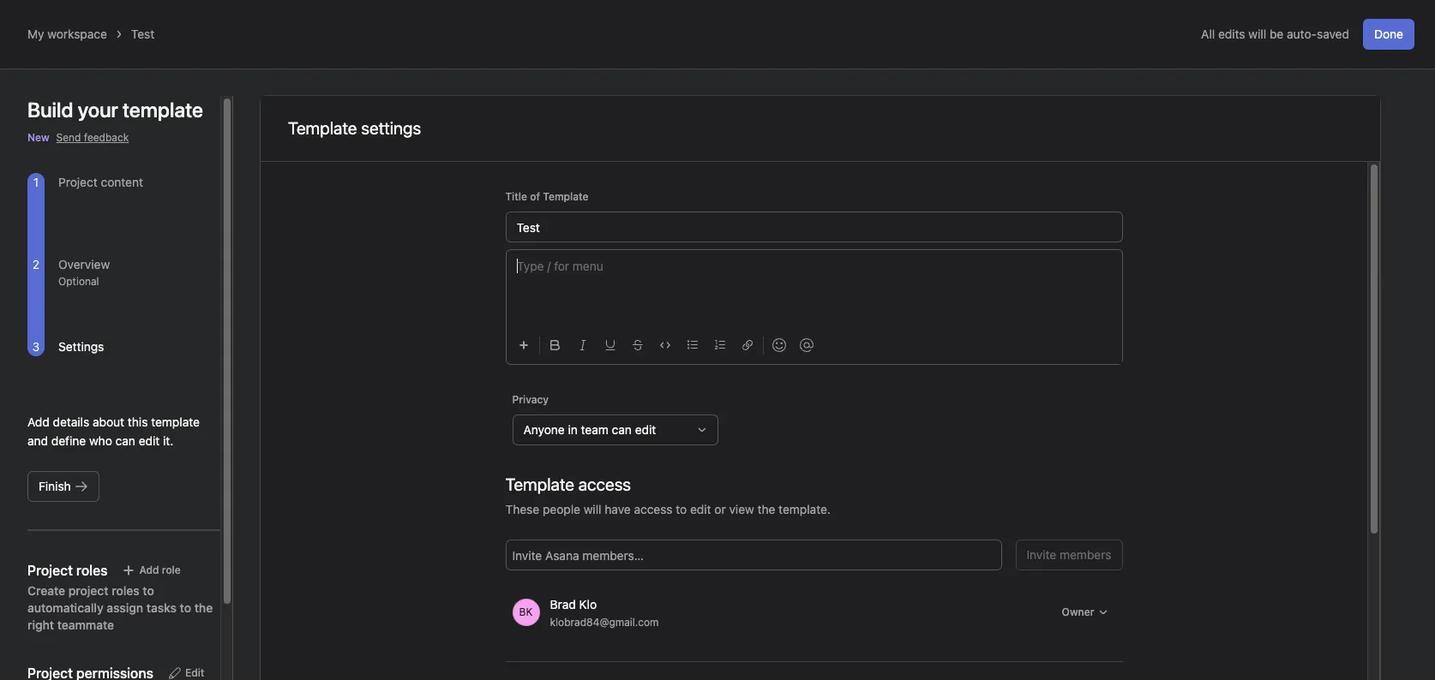 Task type: describe. For each thing, give the bounding box(es) containing it.
automatically
[[27, 601, 104, 616]]

all edits will be auto-saved
[[1201, 27, 1350, 41]]

content
[[101, 175, 143, 189]]

edit inside add details about this template and define who can edit it.
[[139, 434, 160, 448]]

add role
[[139, 564, 181, 577]]

my
[[27, 27, 44, 41]]

insert an object image
[[518, 340, 529, 351]]

be
[[1270, 27, 1284, 41]]

brad klo klobrad84@gmail.com
[[550, 597, 659, 629]]

anyone
[[523, 423, 565, 437]]

build
[[27, 98, 73, 122]]

will inside template access these people will have access to edit or view the template.
[[584, 502, 602, 517]]

brad
[[550, 597, 576, 612]]

project content
[[58, 175, 143, 189]]

send
[[56, 131, 81, 144]]

my workspace link
[[27, 27, 107, 41]]

edit
[[185, 667, 204, 680]]

define
[[51, 434, 86, 448]]

build your template
[[27, 98, 203, 122]]

privacy
[[512, 394, 549, 406]]

owner
[[1062, 606, 1095, 619]]

project
[[58, 175, 98, 189]]

settings
[[58, 340, 104, 354]]

numbered list image
[[715, 340, 725, 351]]

details
[[53, 415, 89, 430]]

template access these people will have access to edit or view the template.
[[505, 475, 831, 517]]

code image
[[660, 340, 670, 351]]

1 horizontal spatial to
[[180, 601, 191, 616]]

create project roles to automatically assign tasks to the right teammate
[[27, 584, 213, 633]]

title
[[505, 190, 527, 203]]

emoji image
[[772, 339, 786, 352]]

view
[[729, 502, 754, 517]]

italics image
[[577, 340, 588, 351]]

done
[[1374, 27, 1404, 41]]

at mention image
[[800, 339, 813, 352]]

assign
[[107, 601, 143, 616]]

finish
[[39, 479, 71, 494]]

send feedback link
[[56, 130, 129, 146]]

auto-
[[1287, 27, 1317, 41]]

template
[[543, 190, 589, 203]]

new
[[27, 131, 49, 144]]

project roles
[[27, 563, 108, 579]]

workspace
[[47, 27, 107, 41]]

1 horizontal spatial will
[[1249, 27, 1267, 41]]

feedback
[[84, 131, 129, 144]]

edits
[[1218, 27, 1246, 41]]

Invite Asana members… text field
[[512, 545, 656, 566]]

add for add details about this template and define who can edit it.
[[27, 415, 50, 430]]

edit button
[[160, 662, 212, 681]]

anyone in team can edit button
[[512, 415, 718, 446]]

template.
[[779, 502, 831, 517]]

can inside add details about this template and define who can edit it.
[[115, 434, 135, 448]]

the inside create project roles to automatically assign tasks to the right teammate
[[194, 601, 213, 616]]

the inside template access these people will have access to edit or view the template.
[[758, 502, 775, 517]]

create
[[27, 584, 65, 598]]

overview
[[58, 257, 110, 272]]

add details about this template and define who can edit it.
[[27, 415, 200, 448]]

template access
[[505, 475, 631, 495]]

add for add role
[[139, 564, 159, 577]]

who
[[89, 434, 112, 448]]

2
[[32, 257, 40, 272]]

team
[[581, 423, 609, 437]]

project content button
[[58, 175, 143, 189]]



Task type: vqa. For each thing, say whether or not it's contained in the screenshot.
Add billing info button
no



Task type: locate. For each thing, give the bounding box(es) containing it.
to
[[676, 502, 687, 517], [143, 584, 154, 598], [180, 601, 191, 616]]

3
[[32, 340, 40, 354]]

new send feedback
[[27, 131, 129, 144]]

finish button
[[27, 472, 99, 502]]

1 horizontal spatial the
[[758, 502, 775, 517]]

can
[[612, 423, 632, 437], [115, 434, 135, 448]]

add up "and"
[[27, 415, 50, 430]]

None text field
[[505, 212, 1123, 243]]

1 horizontal spatial add
[[139, 564, 159, 577]]

1
[[33, 175, 39, 189]]

1 vertical spatial will
[[584, 502, 602, 517]]

title of template
[[505, 190, 589, 203]]

anyone in team can edit
[[523, 423, 656, 437]]

0 horizontal spatial to
[[143, 584, 154, 598]]

project
[[68, 584, 109, 598]]

and
[[27, 434, 48, 448]]

0 vertical spatial the
[[758, 502, 775, 517]]

link image
[[742, 340, 752, 351]]

add inside button
[[139, 564, 159, 577]]

1 vertical spatial add
[[139, 564, 159, 577]]

strikethrough image
[[632, 340, 643, 351]]

bulleted list image
[[687, 340, 698, 351]]

will left be at the right top of page
[[1249, 27, 1267, 41]]

it.
[[163, 434, 173, 448]]

edit right team
[[635, 423, 656, 437]]

0 horizontal spatial the
[[194, 601, 213, 616]]

underline image
[[605, 340, 615, 351]]

roles
[[112, 584, 140, 598]]

the right tasks
[[194, 601, 213, 616]]

will left the have
[[584, 502, 602, 517]]

0 horizontal spatial add
[[27, 415, 50, 430]]

toolbar
[[511, 326, 1122, 364]]

0 vertical spatial will
[[1249, 27, 1267, 41]]

edit left it.
[[139, 434, 160, 448]]

1 2 3
[[32, 175, 40, 354]]

invite
[[1027, 548, 1057, 562]]

done button
[[1363, 19, 1415, 50]]

klobrad84@gmail.com
[[550, 616, 659, 629]]

to right tasks
[[180, 601, 191, 616]]

tasks
[[146, 601, 177, 616]]

edit
[[635, 423, 656, 437], [139, 434, 160, 448], [690, 502, 711, 517]]

0 horizontal spatial can
[[115, 434, 135, 448]]

the right view
[[758, 502, 775, 517]]

will
[[1249, 27, 1267, 41], [584, 502, 602, 517]]

2 vertical spatial to
[[180, 601, 191, 616]]

in
[[568, 423, 578, 437]]

0 vertical spatial to
[[676, 502, 687, 517]]

these
[[505, 502, 539, 517]]

optional
[[58, 275, 99, 288]]

edit left or
[[690, 502, 711, 517]]

people
[[543, 502, 580, 517]]

invite members button
[[1016, 540, 1123, 571]]

edit inside template access these people will have access to edit or view the template.
[[690, 502, 711, 517]]

owner button
[[1054, 601, 1116, 625]]

1 vertical spatial the
[[194, 601, 213, 616]]

template settings
[[288, 118, 421, 138]]

bold image
[[550, 340, 560, 351]]

settings button
[[58, 340, 104, 354]]

of
[[530, 190, 540, 203]]

or
[[715, 502, 726, 517]]

2 horizontal spatial to
[[676, 502, 687, 517]]

have
[[605, 502, 631, 517]]

saved
[[1317, 27, 1350, 41]]

right teammate
[[27, 618, 114, 633]]

your template
[[78, 98, 203, 122]]

template
[[151, 415, 200, 430]]

add left role
[[139, 564, 159, 577]]

about
[[93, 415, 124, 430]]

add
[[27, 415, 50, 430], [139, 564, 159, 577]]

all
[[1201, 27, 1215, 41]]

0 vertical spatial add
[[27, 415, 50, 430]]

my workspace
[[27, 27, 107, 41]]

0 horizontal spatial will
[[584, 502, 602, 517]]

to right access
[[676, 502, 687, 517]]

to inside template access these people will have access to edit or view the template.
[[676, 502, 687, 517]]

1 horizontal spatial can
[[612, 423, 632, 437]]

the
[[758, 502, 775, 517], [194, 601, 213, 616]]

bk
[[519, 606, 533, 619]]

1 horizontal spatial edit
[[635, 423, 656, 437]]

to down 'add role' button
[[143, 584, 154, 598]]

overview button
[[58, 257, 110, 272]]

role
[[162, 564, 181, 577]]

add role button
[[114, 559, 188, 583]]

2 horizontal spatial edit
[[690, 502, 711, 517]]

add inside add details about this template and define who can edit it.
[[27, 415, 50, 430]]

this
[[128, 415, 148, 430]]

can inside dropdown button
[[612, 423, 632, 437]]

invite members
[[1027, 548, 1112, 562]]

can down "this"
[[115, 434, 135, 448]]

overview optional
[[58, 257, 110, 288]]

0 horizontal spatial edit
[[139, 434, 160, 448]]

members
[[1060, 548, 1112, 562]]

klo
[[579, 597, 597, 612]]

test
[[131, 27, 154, 41]]

edit inside dropdown button
[[635, 423, 656, 437]]

can right team
[[612, 423, 632, 437]]

access
[[634, 502, 673, 517]]

1 vertical spatial to
[[143, 584, 154, 598]]



